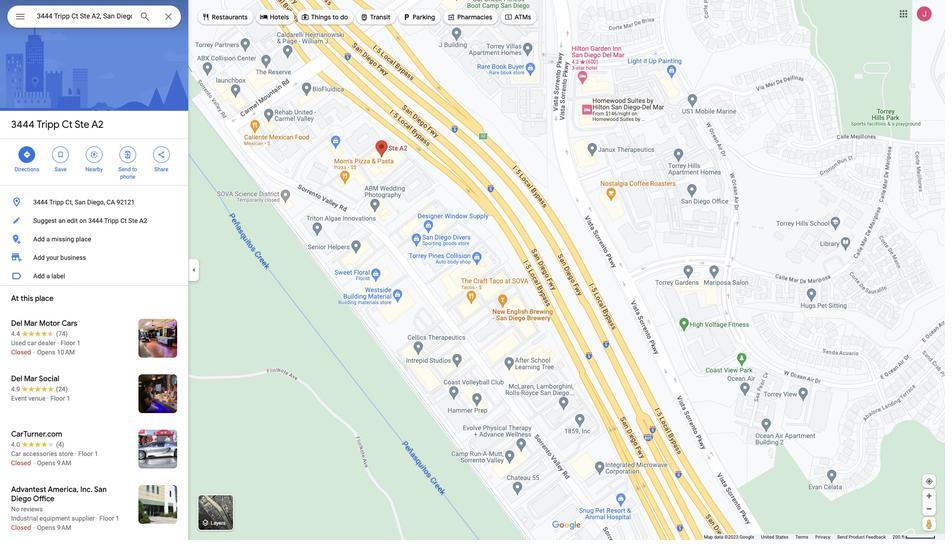 Task type: locate. For each thing, give the bounding box(es) containing it.
1 a from the top
[[46, 235, 50, 243]]

floor right store
[[78, 450, 93, 458]]

3444 up 
[[11, 118, 35, 131]]

add inside add your business link
[[33, 254, 45, 261]]

google maps element
[[0, 0, 946, 540]]

1 closed from the top
[[11, 349, 31, 356]]

a
[[46, 235, 50, 243], [46, 272, 50, 280]]

0 horizontal spatial a2
[[91, 118, 104, 131]]

 pharmacies
[[447, 12, 493, 22]]

2 vertical spatial opens
[[37, 524, 55, 531]]

1 vertical spatial del
[[11, 374, 22, 384]]


[[15, 10, 26, 23]]

1
[[77, 339, 81, 347], [67, 395, 70, 402], [95, 450, 98, 458], [116, 515, 119, 522]]

ste up actions for 3444 tripp ct ste a2 region
[[75, 118, 89, 131]]

send product feedback
[[838, 535, 886, 540]]

floor inside car accessories store · floor 1 closed ⋅ opens 9 am
[[78, 450, 93, 458]]

2 add from the top
[[33, 254, 45, 261]]

map data ©2023 google
[[704, 535, 755, 540]]

0 vertical spatial ⋅
[[33, 349, 35, 356]]

(4)
[[56, 441, 64, 448]]

opens inside car accessories store · floor 1 closed ⋅ opens 9 am
[[37, 459, 55, 467]]

1 down cars
[[77, 339, 81, 347]]

· right supplier
[[96, 515, 98, 522]]

1 vertical spatial mar
[[24, 374, 37, 384]]

place inside button
[[76, 235, 91, 243]]

del mar motor cars
[[11, 319, 77, 328]]

200 ft
[[893, 535, 905, 540]]

0 horizontal spatial ste
[[75, 118, 89, 131]]

add inside add a missing place button
[[33, 235, 45, 243]]

9 am
[[57, 459, 71, 467], [57, 524, 71, 531]]

1 del from the top
[[11, 319, 22, 328]]

 restaurants
[[202, 12, 248, 22]]

united
[[762, 535, 775, 540]]

1 add from the top
[[33, 235, 45, 243]]

to
[[333, 13, 339, 21], [132, 166, 137, 173]]

to inside  things to do
[[333, 13, 339, 21]]

opens down equipment
[[37, 524, 55, 531]]

3444 Tripp Ct Ste A2, San Diego, CA 92121 field
[[7, 6, 181, 28]]

things
[[311, 13, 331, 21]]

0 horizontal spatial place
[[35, 294, 53, 303]]

closed down industrial
[[11, 524, 31, 531]]

a left missing
[[46, 235, 50, 243]]

send inside send to phone
[[118, 166, 131, 173]]

san right inc.
[[94, 485, 107, 495]]

0 vertical spatial san
[[75, 199, 86, 206]]

0 horizontal spatial send
[[118, 166, 131, 173]]

3444 tripp ct ste a2 main content
[[0, 0, 188, 540]]

1 opens from the top
[[37, 349, 55, 356]]

2 del from the top
[[11, 374, 22, 384]]

directions
[[15, 166, 39, 173]]

⋅ for carturner.com
[[33, 459, 35, 467]]

add left your
[[33, 254, 45, 261]]

ct down 92121
[[120, 217, 127, 224]]

ste
[[75, 118, 89, 131], [128, 217, 138, 224]]

1 vertical spatial tripp
[[49, 199, 64, 206]]

0 vertical spatial to
[[333, 13, 339, 21]]

 transit
[[360, 12, 391, 22]]

accessories
[[23, 450, 57, 458]]

add inside add a label button
[[33, 272, 45, 280]]

mar up the 4.9 stars 24 reviews image
[[24, 374, 37, 384]]

⋅ down industrial
[[33, 524, 35, 531]]

opens down 'dealer' at left bottom
[[37, 349, 55, 356]]

send inside button
[[838, 535, 848, 540]]

3444
[[11, 118, 35, 131], [33, 199, 48, 206], [88, 217, 103, 224]]

do
[[340, 13, 348, 21]]

4.4 stars 74 reviews image
[[11, 329, 68, 338]]

1 vertical spatial ⋅
[[33, 459, 35, 467]]

· down (74)
[[57, 339, 59, 347]]

 button
[[7, 6, 33, 30]]

1 vertical spatial san
[[94, 485, 107, 495]]

1 horizontal spatial ste
[[128, 217, 138, 224]]

0 horizontal spatial san
[[75, 199, 86, 206]]

2 mar from the top
[[24, 374, 37, 384]]

on
[[79, 217, 87, 224]]

0 vertical spatial send
[[118, 166, 131, 173]]

united states button
[[762, 534, 789, 540]]

4.9 stars 24 reviews image
[[11, 385, 68, 394]]


[[90, 150, 98, 160]]

 search field
[[7, 6, 181, 30]]

1 horizontal spatial place
[[76, 235, 91, 243]]

san
[[75, 199, 86, 206], [94, 485, 107, 495]]

closed inside car accessories store · floor 1 closed ⋅ opens 9 am
[[11, 459, 31, 467]]

suggest an edit on 3444 tripp ct ste a2 button
[[0, 211, 188, 230]]


[[260, 12, 268, 22]]

a2 inside button
[[139, 217, 147, 224]]

2 vertical spatial closed
[[11, 524, 31, 531]]

ct,
[[65, 199, 73, 206]]

2 closed from the top
[[11, 459, 31, 467]]

1 down (24)
[[67, 395, 70, 402]]

footer
[[704, 534, 893, 540]]

floor right supplier
[[100, 515, 114, 522]]

tripp left ct,
[[49, 199, 64, 206]]

opens
[[37, 349, 55, 356], [37, 459, 55, 467], [37, 524, 55, 531]]

a2
[[91, 118, 104, 131], [139, 217, 147, 224]]

2 a from the top
[[46, 272, 50, 280]]

3 closed from the top
[[11, 524, 31, 531]]

1 horizontal spatial san
[[94, 485, 107, 495]]

1 vertical spatial ct
[[120, 217, 127, 224]]

1 vertical spatial 9 am
[[57, 524, 71, 531]]

3444 up the suggest
[[33, 199, 48, 206]]

place
[[76, 235, 91, 243], [35, 294, 53, 303]]

opens inside used car dealer · floor 1 closed ⋅ opens 10 am
[[37, 349, 55, 356]]

event venue · floor 1
[[11, 395, 70, 402]]

place down "on"
[[76, 235, 91, 243]]

1 vertical spatial place
[[35, 294, 53, 303]]

2 vertical spatial add
[[33, 272, 45, 280]]

ct up the 
[[62, 118, 73, 131]]

add for add a label
[[33, 272, 45, 280]]

⋅ inside used car dealer · floor 1 closed ⋅ opens 10 am
[[33, 349, 35, 356]]

add
[[33, 235, 45, 243], [33, 254, 45, 261], [33, 272, 45, 280]]

1 9 am from the top
[[57, 459, 71, 467]]

0 vertical spatial 3444
[[11, 118, 35, 131]]

0 vertical spatial a
[[46, 235, 50, 243]]

share
[[154, 166, 168, 173]]

floor
[[61, 339, 75, 347], [50, 395, 65, 402], [78, 450, 93, 458], [100, 515, 114, 522]]

show street view coverage image
[[923, 517, 936, 531]]

opens inside advantest america, inc. san diego office no reviews industrial equipment supplier · floor 1 closed ⋅ opens 9 am
[[37, 524, 55, 531]]

4.4
[[11, 330, 20, 338]]

1 vertical spatial a2
[[139, 217, 147, 224]]

0 vertical spatial closed
[[11, 349, 31, 356]]

mar for social
[[24, 374, 37, 384]]

parking
[[413, 13, 435, 21]]

diego,
[[87, 199, 105, 206]]

closed down used
[[11, 349, 31, 356]]

0 vertical spatial opens
[[37, 349, 55, 356]]

1 vertical spatial opens
[[37, 459, 55, 467]]

0 vertical spatial add
[[33, 235, 45, 243]]

a for missing
[[46, 235, 50, 243]]

1 vertical spatial closed
[[11, 459, 31, 467]]

0 horizontal spatial ct
[[62, 118, 73, 131]]

0 vertical spatial tripp
[[37, 118, 60, 131]]

a for label
[[46, 272, 50, 280]]


[[202, 12, 210, 22]]

1 inside used car dealer · floor 1 closed ⋅ opens 10 am
[[77, 339, 81, 347]]

add down the suggest
[[33, 235, 45, 243]]

©2023
[[725, 535, 739, 540]]

an
[[58, 217, 65, 224]]

1 vertical spatial send
[[838, 535, 848, 540]]

none field inside 3444 tripp ct ste a2, san diego, ca 92121 field
[[37, 11, 132, 22]]

200
[[893, 535, 901, 540]]

closed inside used car dealer · floor 1 closed ⋅ opens 10 am
[[11, 349, 31, 356]]

venue
[[28, 395, 46, 402]]

⋅ inside car accessories store · floor 1 closed ⋅ opens 9 am
[[33, 459, 35, 467]]

2 opens from the top
[[37, 459, 55, 467]]

1 vertical spatial add
[[33, 254, 45, 261]]

9 am down equipment
[[57, 524, 71, 531]]

⋅ down the car
[[33, 349, 35, 356]]

diego
[[11, 495, 31, 504]]


[[56, 150, 65, 160]]

del up 4.9
[[11, 374, 22, 384]]

carturner.com
[[11, 430, 62, 439]]

1 right supplier
[[116, 515, 119, 522]]

1 inside car accessories store · floor 1 closed ⋅ opens 9 am
[[95, 450, 98, 458]]

a left the label
[[46, 272, 50, 280]]

3 add from the top
[[33, 272, 45, 280]]

to inside send to phone
[[132, 166, 137, 173]]

del up 4.4
[[11, 319, 22, 328]]

inc.
[[80, 485, 93, 495]]

used
[[11, 339, 26, 347]]

2 vertical spatial ⋅
[[33, 524, 35, 531]]

del
[[11, 319, 22, 328], [11, 374, 22, 384]]

san right ct,
[[75, 199, 86, 206]]

3 ⋅ from the top
[[33, 524, 35, 531]]

1 vertical spatial 3444
[[33, 199, 48, 206]]

dealer
[[38, 339, 56, 347]]

1 mar from the top
[[24, 319, 37, 328]]

 parking
[[403, 12, 435, 22]]

to up phone
[[132, 166, 137, 173]]

tripp up the 
[[37, 118, 60, 131]]

send
[[118, 166, 131, 173], [838, 535, 848, 540]]

to left do
[[333, 13, 339, 21]]

google account: james peterson  
(james.peterson1902@gmail.com) image
[[918, 6, 932, 21]]

1 vertical spatial to
[[132, 166, 137, 173]]

san inside advantest america, inc. san diego office no reviews industrial equipment supplier · floor 1 closed ⋅ opens 9 am
[[94, 485, 107, 495]]

0 vertical spatial mar
[[24, 319, 37, 328]]

footer containing map data ©2023 google
[[704, 534, 893, 540]]

9 am down store
[[57, 459, 71, 467]]

3444 tripp ct, san diego, ca 92121
[[33, 199, 135, 206]]

1 horizontal spatial to
[[333, 13, 339, 21]]

· right store
[[75, 450, 77, 458]]


[[505, 12, 513, 22]]

add left the label
[[33, 272, 45, 280]]

tripp down ca
[[104, 217, 119, 224]]

send product feedback button
[[838, 534, 886, 540]]

1 horizontal spatial send
[[838, 535, 848, 540]]

1 vertical spatial ste
[[128, 217, 138, 224]]

send up phone
[[118, 166, 131, 173]]

send to phone
[[118, 166, 137, 180]]

1 horizontal spatial a2
[[139, 217, 147, 224]]

send left product
[[838, 535, 848, 540]]

3444 right "on"
[[88, 217, 103, 224]]

2 ⋅ from the top
[[33, 459, 35, 467]]

⋅ down accessories
[[33, 459, 35, 467]]

mar up 4.4 stars 74 reviews image
[[24, 319, 37, 328]]

zoom in image
[[926, 493, 933, 500]]

0 vertical spatial 9 am
[[57, 459, 71, 467]]

·
[[57, 339, 59, 347], [47, 395, 49, 402], [75, 450, 77, 458], [96, 515, 98, 522]]

opens down accessories
[[37, 459, 55, 467]]

· inside used car dealer · floor 1 closed ⋅ opens 10 am
[[57, 339, 59, 347]]

0 vertical spatial ct
[[62, 118, 73, 131]]

0 vertical spatial ste
[[75, 118, 89, 131]]

2 9 am from the top
[[57, 524, 71, 531]]

ste down 92121
[[128, 217, 138, 224]]

0 vertical spatial del
[[11, 319, 22, 328]]

3 opens from the top
[[37, 524, 55, 531]]

label
[[51, 272, 65, 280]]


[[403, 12, 411, 22]]

privacy button
[[816, 534, 831, 540]]

0 horizontal spatial to
[[132, 166, 137, 173]]

1 ⋅ from the top
[[33, 349, 35, 356]]

place right this
[[35, 294, 53, 303]]

10 am
[[57, 349, 75, 356]]

add a missing place button
[[0, 230, 188, 248]]

200 ft button
[[893, 535, 936, 540]]

transit
[[370, 13, 391, 21]]

1 horizontal spatial ct
[[120, 217, 127, 224]]

floor up the 10 am
[[61, 339, 75, 347]]

add a label button
[[0, 267, 188, 285]]

san inside button
[[75, 199, 86, 206]]

1 inside advantest america, inc. san diego office no reviews industrial equipment supplier · floor 1 closed ⋅ opens 9 am
[[116, 515, 119, 522]]

event
[[11, 395, 27, 402]]

privacy
[[816, 535, 831, 540]]

1 right store
[[95, 450, 98, 458]]

edit
[[67, 217, 78, 224]]

1 vertical spatial a
[[46, 272, 50, 280]]

(24)
[[56, 386, 68, 393]]

floor inside advantest america, inc. san diego office no reviews industrial equipment supplier · floor 1 closed ⋅ opens 9 am
[[100, 515, 114, 522]]

closed down car
[[11, 459, 31, 467]]

at
[[11, 294, 19, 303]]

None field
[[37, 11, 132, 22]]

0 vertical spatial place
[[76, 235, 91, 243]]



Task type: vqa. For each thing, say whether or not it's contained in the screenshot.
20 within Sat Dec 16 Sun Dec 17 Mon Dec 18 Tue Dec 19 Wed Dec 20 Thu Dec 21 Fri Dec 22
no



Task type: describe. For each thing, give the bounding box(es) containing it.
· inside car accessories store · floor 1 closed ⋅ opens 9 am
[[75, 450, 77, 458]]

terms
[[796, 535, 809, 540]]

0 vertical spatial a2
[[91, 118, 104, 131]]

actions for 3444 tripp ct ste a2 region
[[0, 139, 188, 185]]


[[447, 12, 456, 22]]

suggest an edit on 3444 tripp ct ste a2
[[33, 217, 147, 224]]

layers
[[211, 521, 226, 527]]


[[23, 150, 31, 160]]

save
[[55, 166, 67, 173]]

floor down (24)
[[50, 395, 65, 402]]


[[124, 150, 132, 160]]

store
[[59, 450, 73, 458]]

4.0
[[11, 441, 20, 448]]

office
[[33, 495, 54, 504]]

add for add a missing place
[[33, 235, 45, 243]]

advantest america, inc. san diego office no reviews industrial equipment supplier · floor 1 closed ⋅ opens 9 am
[[11, 485, 119, 531]]

· right venue at the left of page
[[47, 395, 49, 402]]

pharmacies
[[458, 13, 493, 21]]

footer inside google maps element
[[704, 534, 893, 540]]

phone
[[120, 174, 135, 180]]

add your business link
[[0, 248, 188, 267]]

collapse side panel image
[[189, 265, 199, 275]]

⋅ for del mar motor cars
[[33, 349, 35, 356]]

united states
[[762, 535, 789, 540]]

san for inc.
[[94, 485, 107, 495]]

industrial
[[11, 515, 38, 522]]

2 vertical spatial 3444
[[88, 217, 103, 224]]

add your business
[[33, 254, 86, 261]]

business
[[60, 254, 86, 261]]

closed inside advantest america, inc. san diego office no reviews industrial equipment supplier · floor 1 closed ⋅ opens 9 am
[[11, 524, 31, 531]]

del mar social
[[11, 374, 59, 384]]

 atms
[[505, 12, 531, 22]]

google
[[740, 535, 755, 540]]

add a label
[[33, 272, 65, 280]]

atms
[[515, 13, 531, 21]]

equipment
[[40, 515, 70, 522]]

show your location image
[[926, 477, 934, 486]]

car
[[27, 339, 36, 347]]

feedback
[[866, 535, 886, 540]]

closed for carturner.com
[[11, 459, 31, 467]]

 hotels
[[260, 12, 289, 22]]

 things to do
[[301, 12, 348, 22]]

car
[[11, 450, 21, 458]]

4.9
[[11, 386, 20, 393]]

send for send to phone
[[118, 166, 131, 173]]

suggest
[[33, 217, 57, 224]]

data
[[715, 535, 724, 540]]

del for del mar motor cars
[[11, 319, 22, 328]]

ste inside button
[[128, 217, 138, 224]]

closed for del mar motor cars
[[11, 349, 31, 356]]

tripp for ct
[[37, 118, 60, 131]]

at this place
[[11, 294, 53, 303]]

4.0 stars 4 reviews image
[[11, 440, 64, 449]]

2 vertical spatial tripp
[[104, 217, 119, 224]]

del for del mar social
[[11, 374, 22, 384]]

opens for del mar motor cars
[[37, 349, 55, 356]]

this
[[21, 294, 33, 303]]

tripp for ct,
[[49, 199, 64, 206]]

supplier
[[72, 515, 95, 522]]

add for add your business
[[33, 254, 45, 261]]

product
[[849, 535, 865, 540]]


[[157, 150, 166, 160]]

restaurants
[[212, 13, 248, 21]]

ft
[[902, 535, 905, 540]]

3444 tripp ct, san diego, ca 92121 button
[[0, 193, 188, 211]]

ct inside suggest an edit on 3444 tripp ct ste a2 button
[[120, 217, 127, 224]]

92121
[[117, 199, 135, 206]]

floor inside used car dealer · floor 1 closed ⋅ opens 10 am
[[61, 339, 75, 347]]

no
[[11, 506, 19, 513]]

ca
[[107, 199, 115, 206]]

zoom out image
[[926, 506, 933, 513]]

missing
[[51, 235, 74, 243]]

add a missing place
[[33, 235, 91, 243]]

opens for carturner.com
[[37, 459, 55, 467]]

car accessories store · floor 1 closed ⋅ opens 9 am
[[11, 450, 98, 467]]


[[301, 12, 309, 22]]

send for send product feedback
[[838, 535, 848, 540]]

9 am inside car accessories store · floor 1 closed ⋅ opens 9 am
[[57, 459, 71, 467]]

america,
[[48, 485, 79, 495]]

· inside advantest america, inc. san diego office no reviews industrial equipment supplier · floor 1 closed ⋅ opens 9 am
[[96, 515, 98, 522]]

cars
[[62, 319, 77, 328]]

motor
[[39, 319, 60, 328]]

hotels
[[270, 13, 289, 21]]

9 am inside advantest america, inc. san diego office no reviews industrial equipment supplier · floor 1 closed ⋅ opens 9 am
[[57, 524, 71, 531]]

used car dealer · floor 1 closed ⋅ opens 10 am
[[11, 339, 81, 356]]

3444 for 3444 tripp ct, san diego, ca 92121
[[33, 199, 48, 206]]

⋅ inside advantest america, inc. san diego office no reviews industrial equipment supplier · floor 1 closed ⋅ opens 9 am
[[33, 524, 35, 531]]

mar for motor
[[24, 319, 37, 328]]

social
[[39, 374, 59, 384]]

3444 for 3444 tripp ct ste a2
[[11, 118, 35, 131]]

san for ct,
[[75, 199, 86, 206]]

states
[[776, 535, 789, 540]]

3444 tripp ct ste a2
[[11, 118, 104, 131]]

(74)
[[56, 330, 68, 338]]



